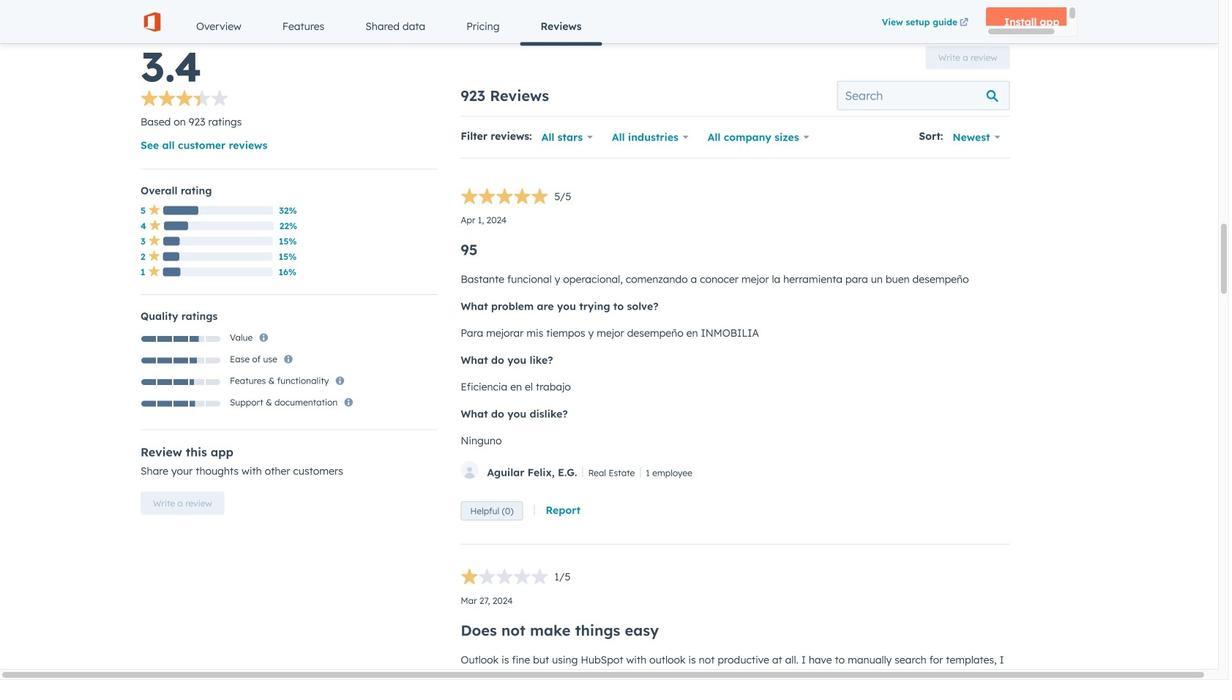 Task type: describe. For each thing, give the bounding box(es) containing it.
16% of users left a 1 star review. progress bar
[[163, 268, 181, 276]]



Task type: vqa. For each thing, say whether or not it's contained in the screenshot.
LAST MODIFIED DATE button
no



Task type: locate. For each thing, give the bounding box(es) containing it.
overall rating meter
[[141, 90, 229, 110], [461, 188, 572, 208], [141, 336, 221, 343], [141, 357, 221, 365], [141, 379, 221, 386], [141, 400, 221, 408], [461, 569, 571, 589]]

Search reviews search field
[[838, 81, 1010, 110]]

15% of users left a 3 star review. progress bar
[[163, 237, 180, 246]]

22% of users left a 4 star review. progress bar
[[164, 221, 188, 230]]

15% of users left a 2 star review. progress bar
[[163, 252, 180, 261]]

32% of users left a 5 star review. progress bar
[[163, 206, 199, 215]]

navigation
[[176, 9, 876, 46]]



